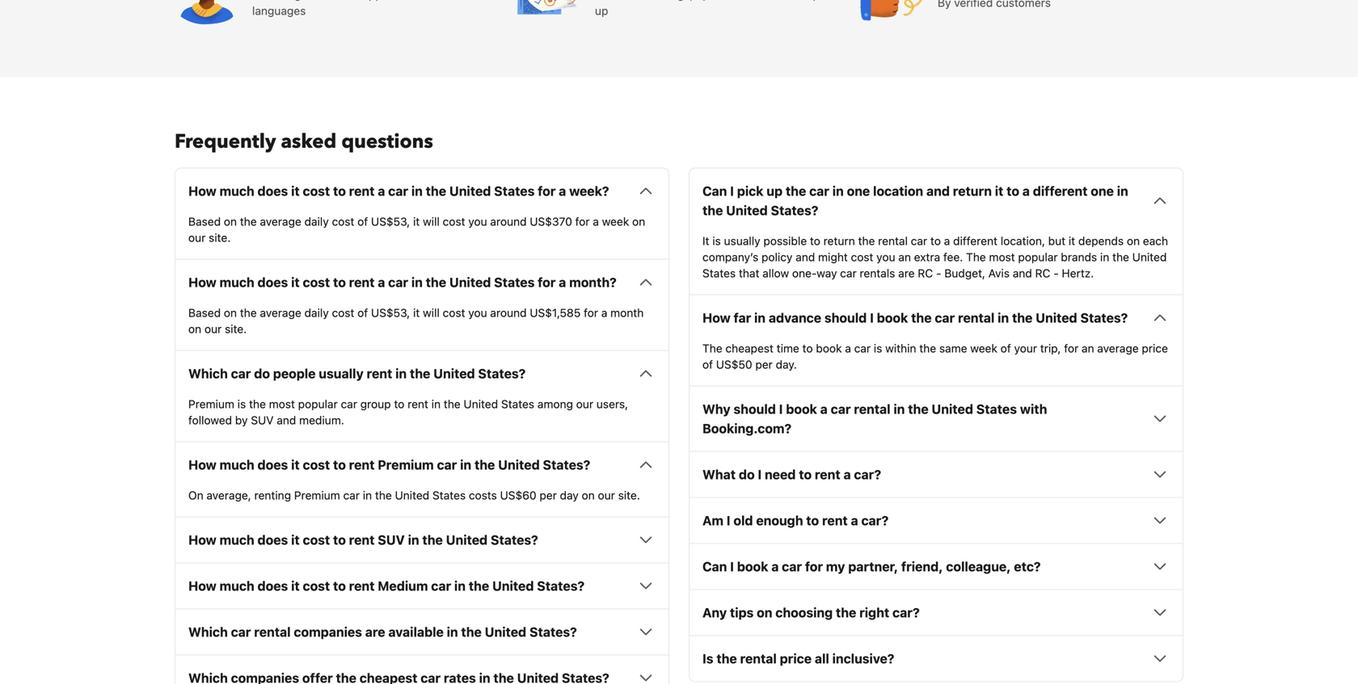 Task type: vqa. For each thing, say whether or not it's contained in the screenshot.
right Premium
yes



Task type: describe. For each thing, give the bounding box(es) containing it.
how for how much does it cost to rent premium car in the united states?
[[188, 457, 216, 473]]

hours
[[744, 0, 773, 1]]

am i old enough to rent a car?
[[703, 513, 889, 529]]

i down rentals on the right top
[[870, 310, 874, 326]]

an inside the cheapest time to book a car is within the same week of your trip, for an average price of us$50 per day.
[[1082, 342, 1094, 355]]

for inside dropdown button
[[538, 275, 556, 290]]

rent right need
[[815, 467, 841, 483]]

month?
[[569, 275, 617, 290]]

book down old
[[737, 559, 768, 575]]

the inside the cheapest time to book a car is within the same week of your trip, for an average price of us$50 per day.
[[703, 342, 723, 355]]

questions
[[341, 128, 433, 155]]

day
[[560, 489, 579, 502]]

by
[[235, 414, 248, 427]]

inclusive?
[[832, 652, 895, 667]]

in up costs
[[460, 457, 472, 473]]

can for can i book a car for my partner, friend, colleague, etc?
[[703, 559, 727, 575]]

our inside based on the average daily cost of us$53, it will cost you around us$370 for a week on our site.
[[188, 231, 206, 244]]

a inside why should i book a car rental in the united states with booking.com?
[[820, 402, 828, 417]]

an inside it is usually possible to return the rental car to a different location, but it depends on each company's policy and might cost you an extra fee. the most popular brands in the united states that allow one-way car rentals are rc - budget, avis and rc - hertz.
[[899, 250, 911, 264]]

it inside it is usually possible to return the rental car to a different location, but it depends on each company's policy and might cost you an extra fee. the most popular brands in the united states that allow one-way car rentals are rc - budget, avis and rc - hertz.
[[1069, 234, 1075, 248]]

car inside dropdown button
[[388, 183, 408, 199]]

states inside it is usually possible to return the rental car to a different location, but it depends on each company's policy and might cost you an extra fee. the most popular brands in the united states that allow one-way car rentals are rc - budget, avis and rc - hertz.
[[703, 267, 736, 280]]

renting
[[254, 489, 291, 502]]

in down the how much does it cost to rent premium car in the united states?
[[363, 489, 372, 502]]

most inside the on most bookings, up to 48 hours before pick- up
[[613, 0, 639, 1]]

of inside based on the average daily cost of us$53, it will cost you around us$370 for a week on our site.
[[357, 215, 368, 228]]

you inside it is usually possible to return the rental car to a different location, but it depends on each company's policy and might cost you an extra fee. the most popular brands in the united states that allow one-way car rentals are rc - budget, avis and rc - hertz.
[[877, 250, 895, 264]]

week?
[[569, 183, 609, 199]]

available
[[388, 625, 444, 640]]

is for can i pick up the car in one location and return it to a different one in the united states?
[[713, 234, 721, 248]]

does for how much does it cost to rent medium car in the united states?
[[258, 579, 288, 594]]

costs
[[469, 489, 497, 502]]

us$53, for week?
[[371, 215, 410, 228]]

old
[[734, 513, 753, 529]]

it inside based on the average daily cost of us$53, it will cost you around us$370 for a week on our site.
[[413, 215, 420, 228]]

on inside dropdown button
[[757, 605, 773, 621]]

day.
[[776, 358, 797, 371]]

in inside why should i book a car rental in the united states with booking.com?
[[894, 402, 905, 417]]

how for how far in advance should i book the car rental in the united states?
[[703, 310, 731, 326]]

and inside can i pick up the car in one location and return it to a different one in the united states?
[[927, 183, 950, 199]]

rent inside dropdown button
[[349, 183, 375, 199]]

united inside dropdown button
[[449, 275, 491, 290]]

need
[[765, 467, 796, 483]]

how much does it cost to rent medium car in the united states? button
[[188, 577, 656, 596]]

states inside dropdown button
[[494, 183, 535, 199]]

united inside why should i book a car rental in the united states with booking.com?
[[932, 402, 973, 417]]

how much does it cost to rent medium car in the united states?
[[188, 579, 585, 594]]

1 - from the left
[[936, 267, 942, 280]]

to inside the cheapest time to book a car is within the same week of your trip, for an average price of us$50 per day.
[[803, 342, 813, 355]]

bookings,
[[642, 0, 693, 1]]

trip,
[[1040, 342, 1061, 355]]

can for can i pick up the car in one location and return it to a different one in the united states?
[[703, 183, 727, 199]]

are inside dropdown button
[[365, 625, 385, 640]]

car inside dropdown button
[[388, 275, 408, 290]]

average for how much does it cost to rent a car in the united states for a month?
[[260, 306, 301, 320]]

in inside dropdown button
[[411, 183, 423, 199]]

medium.
[[299, 414, 344, 427]]

a down enough
[[772, 559, 779, 575]]

rent up my
[[822, 513, 848, 529]]

allow
[[763, 267, 789, 280]]

site. for how much does it cost to rent a car in the united states for a month?
[[225, 322, 247, 336]]

how much does it cost to rent premium car in the united states? button
[[188, 455, 656, 475]]

on for on average, renting premium car in the united states costs us$60 per day on our site.
[[188, 489, 203, 502]]

of left "us$50"
[[703, 358, 713, 371]]

states inside premium is the most popular car group to rent in the united states among our users, followed by suv and medium.
[[501, 398, 534, 411]]

car inside premium is the most popular car group to rent in the united states among our users, followed by suv and medium.
[[341, 398, 357, 411]]

week inside the cheapest time to book a car is within the same week of your trip, for an average price of us$50 per day.
[[971, 342, 998, 355]]

and inside premium is the most popular car group to rent in the united states among our users, followed by suv and medium.
[[277, 414, 296, 427]]

book inside the cheapest time to book a car is within the same week of your trip, for an average price of us$50 per day.
[[816, 342, 842, 355]]

how much does it cost to rent suv in the united states?
[[188, 533, 538, 548]]

rental inside dropdown button
[[740, 652, 777, 667]]

can i pick up the car in one location and return it to a different one in the united states?
[[703, 183, 1128, 218]]

brands
[[1061, 250, 1097, 264]]

site. for how much does it cost to rent a car in the united states for a week?
[[209, 231, 231, 244]]

car? for am i old enough to rent a car?
[[861, 513, 889, 529]]

group
[[360, 398, 391, 411]]

it inside dropdown button
[[291, 183, 300, 199]]

2 rc from the left
[[1035, 267, 1051, 280]]

people
[[273, 366, 316, 381]]

how much does it cost to rent a car in the united states for a month?
[[188, 275, 617, 290]]

car inside can i pick up the car in one location and return it to a different one in the united states?
[[809, 183, 830, 199]]

how much does it cost to rent premium car in the united states?
[[188, 457, 590, 473]]

is
[[703, 652, 714, 667]]

in down on average, renting premium car in the united states costs us$60 per day on our site.
[[408, 533, 419, 548]]

of inside based on the average daily cost of us$53, it will cost you around us$1,585 for a month on our site.
[[357, 306, 368, 320]]

colleague,
[[946, 559, 1011, 575]]

any
[[703, 605, 727, 621]]

providing customer support in over 30 languages
[[252, 0, 452, 17]]

united inside can i pick up the car in one location and return it to a different one in the united states?
[[726, 203, 768, 218]]

which car do people usually rent in the united states? button
[[188, 364, 656, 383]]

rental up same
[[958, 310, 995, 326]]

in left location
[[833, 183, 844, 199]]

for inside the cheapest time to book a car is within the same week of your trip, for an average price of us$50 per day.
[[1064, 342, 1079, 355]]

different inside it is usually possible to return the rental car to a different location, but it depends on each company's policy and might cost you an extra fee. the most popular brands in the united states that allow one-way car rentals are rc - budget, avis and rc - hertz.
[[953, 234, 998, 248]]

with
[[1020, 402, 1047, 417]]

right
[[860, 605, 890, 621]]

all
[[815, 652, 829, 667]]

customer
[[304, 0, 353, 1]]

based on the average daily cost of us$53, it will cost you around us$370 for a week on our site.
[[188, 215, 645, 244]]

most inside it is usually possible to return the rental car to a different location, but it depends on each company's policy and might cost you an extra fee. the most popular brands in the united states that allow one-way car rentals are rc - budget, avis and rc - hertz.
[[989, 250, 1015, 264]]

medium
[[378, 579, 428, 594]]

us$53, for month?
[[371, 306, 410, 320]]

car? for what do i need to rent a car?
[[854, 467, 881, 483]]

rental left the companies
[[254, 625, 291, 640]]

that
[[739, 267, 760, 280]]

a up can i book a car for my partner, friend, colleague, etc?
[[851, 513, 858, 529]]

is for which car do people usually rent in the united states?
[[238, 398, 246, 411]]

48
[[726, 0, 741, 1]]

can i book a car for my partner, friend, colleague, etc? button
[[703, 557, 1170, 577]]

a inside based on the average daily cost of us$53, it will cost you around us$370 for a week on our site.
[[593, 215, 599, 228]]

rentals
[[860, 267, 895, 280]]

per inside the cheapest time to book a car is within the same week of your trip, for an average price of us$50 per day.
[[755, 358, 773, 371]]

in up premium is the most popular car group to rent in the united states among our users, followed by suv and medium.
[[395, 366, 407, 381]]

companies
[[294, 625, 362, 640]]

states left costs
[[433, 489, 466, 502]]

should inside why should i book a car rental in the united states with booking.com?
[[734, 402, 776, 417]]

in right far
[[754, 310, 766, 326]]

which for which car do people usually rent in the united states?
[[188, 366, 228, 381]]

premium inside premium is the most popular car group to rent in the united states among our users, followed by suv and medium.
[[188, 398, 234, 411]]

providing
[[252, 0, 301, 1]]

for inside dropdown button
[[538, 183, 556, 199]]

in down avis
[[998, 310, 1009, 326]]

how for how much does it cost to rent a car in the united states for a month?
[[188, 275, 216, 290]]

much for how much does it cost to rent premium car in the united states?
[[220, 457, 254, 473]]

states? inside can i pick up the car in one location and return it to a different one in the united states?
[[771, 203, 818, 218]]

on for on most bookings, up to 48 hours before pick- up
[[595, 0, 610, 1]]

in inside dropdown button
[[411, 275, 423, 290]]

price inside dropdown button
[[780, 652, 812, 667]]

the inside based on the average daily cost of us$53, it will cost you around us$370 for a week on our site.
[[240, 215, 257, 228]]

fee.
[[944, 250, 963, 264]]

are inside it is usually possible to return the rental car to a different location, but it depends on each company's policy and might cost you an extra fee. the most popular brands in the united states that allow one-way car rentals are rc - budget, avis and rc - hertz.
[[898, 267, 915, 280]]

rent left 'medium'
[[349, 579, 375, 594]]

hertz.
[[1062, 267, 1094, 280]]

cost inside dropdown button
[[303, 275, 330, 290]]

booking.com?
[[703, 421, 792, 436]]

friend,
[[901, 559, 943, 575]]

before
[[776, 0, 810, 1]]

and up one-
[[796, 250, 815, 264]]

does for how much does it cost to rent a car in the united states for a week?
[[258, 183, 288, 199]]

cost inside it is usually possible to return the rental car to a different location, but it depends on each company's policy and might cost you an extra fee. the most popular brands in the united states that allow one-way car rentals are rc - budget, avis and rc - hertz.
[[851, 250, 874, 264]]

etc?
[[1014, 559, 1041, 575]]

2 one from the left
[[1091, 183, 1114, 199]]

budget,
[[945, 267, 986, 280]]

why
[[703, 402, 731, 417]]

the inside based on the average daily cost of us$53, it will cost you around us$1,585 for a month on our site.
[[240, 306, 257, 320]]

united inside it is usually possible to return the rental car to a different location, but it depends on each company's policy and might cost you an extra fee. the most popular brands in the united states that allow one-way car rentals are rc - budget, avis and rc - hertz.
[[1133, 250, 1167, 264]]

to inside dropdown button
[[333, 275, 346, 290]]

why should i book a car rental in the united states with booking.com?
[[703, 402, 1047, 436]]

which car rental companies are available in the united states?
[[188, 625, 577, 640]]

month
[[611, 306, 644, 320]]

usually inside dropdown button
[[319, 366, 364, 381]]

enough
[[756, 513, 803, 529]]

on inside it is usually possible to return the rental car to a different location, but it depends on each company's policy and might cost you an extra fee. the most popular brands in the united states that allow one-way car rentals are rc - budget, avis and rc - hertz.
[[1127, 234, 1140, 248]]

to inside premium is the most popular car group to rent in the united states among our users, followed by suv and medium.
[[394, 398, 405, 411]]

our inside premium is the most popular car group to rent in the united states among our users, followed by suv and medium.
[[576, 398, 594, 411]]

how much does it cost to rent a car in the united states for a week?
[[188, 183, 609, 199]]

each
[[1143, 234, 1168, 248]]

does for how much does it cost to rent premium car in the united states?
[[258, 457, 288, 473]]

how far in advance should i book the car rental in the united states?
[[703, 310, 1128, 326]]

in inside providing customer support in over 30 languages
[[400, 0, 409, 1]]

most inside premium is the most popular car group to rent in the united states among our users, followed by suv and medium.
[[269, 398, 295, 411]]

our inside based on the average daily cost of us$53, it will cost you around us$1,585 for a month on our site.
[[204, 322, 222, 336]]

the cheapest time to book a car is within the same week of your trip, for an average price of us$50 per day.
[[703, 342, 1168, 371]]

in inside premium is the most popular car group to rent in the united states among our users, followed by suv and medium.
[[432, 398, 441, 411]]

am
[[703, 513, 724, 529]]

the inside the cheapest time to book a car is within the same week of your trip, for an average price of us$50 per day.
[[920, 342, 936, 355]]

tips
[[730, 605, 754, 621]]

based on the average daily cost of us$53, it will cost you around us$1,585 for a month on our site.
[[188, 306, 644, 336]]

location,
[[1001, 234, 1045, 248]]

states inside dropdown button
[[494, 275, 535, 290]]

us$60
[[500, 489, 537, 502]]

it inside can i pick up the car in one location and return it to a different one in the united states?
[[995, 183, 1004, 199]]

popular inside it is usually possible to return the rental car to a different location, but it depends on each company's policy and might cost you an extra fee. the most popular brands in the united states that allow one-way car rentals are rc - budget, avis and rc - hertz.
[[1018, 250, 1058, 264]]

week inside based on the average daily cost of us$53, it will cost you around us$370 for a week on our site.
[[602, 215, 629, 228]]

it is usually possible to return the rental car to a different location, but it depends on each company's policy and might cost you an extra fee. the most popular brands in the united states that allow one-way car rentals are rc - budget, avis and rc - hertz.
[[703, 234, 1168, 280]]



Task type: locate. For each thing, give the bounding box(es) containing it.
up for pick
[[767, 183, 783, 199]]

car
[[388, 183, 408, 199], [809, 183, 830, 199], [911, 234, 928, 248], [840, 267, 857, 280], [388, 275, 408, 290], [935, 310, 955, 326], [854, 342, 871, 355], [231, 366, 251, 381], [341, 398, 357, 411], [831, 402, 851, 417], [437, 457, 457, 473], [343, 489, 360, 502], [782, 559, 802, 575], [431, 579, 451, 594], [231, 625, 251, 640]]

2 vertical spatial average
[[1097, 342, 1139, 355]]

based inside based on the average daily cost of us$53, it will cost you around us$1,585 for a month on our site.
[[188, 306, 221, 320]]

0 vertical spatial most
[[613, 0, 639, 1]]

0 vertical spatial us$53,
[[371, 215, 410, 228]]

on average, renting premium car in the united states costs us$60 per day on our site.
[[188, 489, 640, 502]]

0 horizontal spatial popular
[[298, 398, 338, 411]]

car? down why should i book a car rental in the united states with booking.com?
[[854, 467, 881, 483]]

1 vertical spatial per
[[540, 489, 557, 502]]

0 horizontal spatial an
[[899, 250, 911, 264]]

rent up the how much does it cost to rent medium car in the united states?
[[349, 533, 375, 548]]

do left "people"
[[254, 366, 270, 381]]

in up depends
[[1117, 183, 1128, 199]]

rental inside why should i book a car rental in the united states with booking.com?
[[854, 402, 891, 417]]

advance
[[769, 310, 822, 326]]

i left old
[[727, 513, 731, 529]]

0 horizontal spatial rc
[[918, 267, 933, 280]]

what
[[703, 467, 736, 483]]

to inside dropdown button
[[333, 183, 346, 199]]

2 vertical spatial car?
[[893, 605, 920, 621]]

much for how much does it cost to rent a car in the united states for a month?
[[220, 275, 254, 290]]

2 which from the top
[[188, 625, 228, 640]]

2 horizontal spatial premium
[[378, 457, 434, 473]]

1 horizontal spatial different
[[1033, 183, 1088, 199]]

a down why should i book a car rental in the united states with booking.com?
[[844, 467, 851, 483]]

0 horizontal spatial up
[[595, 4, 608, 17]]

should up the booking.com? at the right bottom of page
[[734, 402, 776, 417]]

0 vertical spatial popular
[[1018, 250, 1058, 264]]

1 horizontal spatial up
[[696, 0, 710, 1]]

0 horizontal spatial per
[[540, 489, 557, 502]]

of down how much does it cost to rent a car in the united states for a month?
[[357, 306, 368, 320]]

united inside premium is the most popular car group to rent in the united states among our users, followed by suv and medium.
[[464, 398, 498, 411]]

rc left "hertz."
[[1035, 267, 1051, 280]]

0 horizontal spatial different
[[953, 234, 998, 248]]

based inside based on the average daily cost of us$53, it will cost you around us$370 for a week on our site.
[[188, 215, 221, 228]]

cost inside dropdown button
[[303, 183, 330, 199]]

2 can from the top
[[703, 559, 727, 575]]

1 vertical spatial are
[[365, 625, 385, 640]]

based
[[188, 215, 221, 228], [188, 306, 221, 320]]

0 vertical spatial should
[[825, 310, 867, 326]]

rental inside it is usually possible to return the rental car to a different location, but it depends on each company's policy and might cost you an extra fee. the most popular brands in the united states that allow one-way car rentals are rc - budget, avis and rc - hertz.
[[878, 234, 908, 248]]

suv up the how much does it cost to rent medium car in the united states?
[[378, 533, 405, 548]]

usually up group
[[319, 366, 364, 381]]

cheapest
[[726, 342, 774, 355]]

book up within
[[877, 310, 908, 326]]

1 horizontal spatial are
[[898, 267, 915, 280]]

states left with
[[977, 402, 1017, 417]]

0 vertical spatial around
[[490, 215, 527, 228]]

rental down within
[[854, 402, 891, 417]]

0 vertical spatial premium
[[188, 398, 234, 411]]

car inside the cheapest time to book a car is within the same week of your trip, for an average price of us$50 per day.
[[854, 342, 871, 355]]

1 horizontal spatial should
[[825, 310, 867, 326]]

a left month?
[[559, 275, 566, 290]]

depends
[[1079, 234, 1124, 248]]

in down within
[[894, 402, 905, 417]]

30
[[438, 0, 452, 1]]

1 horizontal spatial usually
[[724, 234, 761, 248]]

for left my
[[805, 559, 823, 575]]

i inside why should i book a car rental in the united states with booking.com?
[[779, 402, 783, 417]]

0 vertical spatial price
[[1142, 342, 1168, 355]]

1 will from the top
[[423, 215, 440, 228]]

1 vertical spatial the
[[703, 342, 723, 355]]

different inside can i pick up the car in one location and return it to a different one in the united states?
[[1033, 183, 1088, 199]]

a up 'what do i need to rent a car?'
[[820, 402, 828, 417]]

average for how much does it cost to rent a car in the united states for a week?
[[260, 215, 301, 228]]

return
[[953, 183, 992, 199], [824, 234, 855, 248]]

average inside based on the average daily cost of us$53, it will cost you around us$370 for a week on our site.
[[260, 215, 301, 228]]

1 does from the top
[[258, 183, 288, 199]]

you for month?
[[468, 306, 487, 320]]

return inside it is usually possible to return the rental car to a different location, but it depends on each company's policy and might cost you an extra fee. the most popular brands in the united states that allow one-way car rentals are rc - budget, avis and rc - hertz.
[[824, 234, 855, 248]]

1 horizontal spatial on
[[595, 0, 610, 1]]

0 horizontal spatial are
[[365, 625, 385, 640]]

us$53, inside based on the average daily cost of us$53, it will cost you around us$1,585 for a month on our site.
[[371, 306, 410, 320]]

2 vertical spatial is
[[238, 398, 246, 411]]

on inside the on most bookings, up to 48 hours before pick- up
[[595, 0, 610, 1]]

a left week?
[[559, 183, 566, 199]]

2 horizontal spatial most
[[989, 250, 1015, 264]]

around for month?
[[490, 306, 527, 320]]

for inside based on the average daily cost of us$53, it will cost you around us$1,585 for a month on our site.
[[584, 306, 598, 320]]

2 will from the top
[[423, 306, 440, 320]]

one
[[847, 183, 870, 199], [1091, 183, 1114, 199]]

0 horizontal spatial return
[[824, 234, 855, 248]]

any tips on choosing the right car? button
[[703, 603, 1170, 623]]

0 horizontal spatial one
[[847, 183, 870, 199]]

a inside can i pick up the car in one location and return it to a different one in the united states?
[[1023, 183, 1030, 199]]

up left 48
[[696, 0, 710, 1]]

of left your
[[1001, 342, 1011, 355]]

0 vertical spatial can
[[703, 183, 727, 199]]

is left within
[[874, 342, 882, 355]]

popular up "medium."
[[298, 398, 338, 411]]

1 vertical spatial usually
[[319, 366, 364, 381]]

3 much from the top
[[220, 457, 254, 473]]

0 horizontal spatial suv
[[251, 414, 274, 427]]

rent up group
[[367, 366, 392, 381]]

2 vertical spatial you
[[468, 306, 487, 320]]

0 vertical spatial daily
[[304, 215, 329, 228]]

up right free cancellation image
[[595, 4, 608, 17]]

for down week?
[[575, 215, 590, 228]]

how far in advance should i book the car rental in the united states? button
[[703, 308, 1170, 328]]

book down day.
[[786, 402, 817, 417]]

and right avis
[[1013, 267, 1032, 280]]

around for week?
[[490, 215, 527, 228]]

extra
[[914, 250, 940, 264]]

a up based on the average daily cost of us$53, it will cost you around us$1,585 for a month on our site.
[[378, 275, 385, 290]]

1 based from the top
[[188, 215, 221, 228]]

a left month
[[601, 306, 607, 320]]

0 vertical spatial an
[[899, 250, 911, 264]]

how much does it cost to rent suv in the united states? button
[[188, 531, 656, 550]]

a inside the cheapest time to book a car is within the same week of your trip, for an average price of us$50 per day.
[[845, 342, 851, 355]]

rent up based on the average daily cost of us$53, it will cost you around us$1,585 for a month on our site.
[[349, 275, 375, 290]]

1 vertical spatial on
[[188, 489, 203, 502]]

states
[[494, 183, 535, 199], [703, 267, 736, 280], [494, 275, 535, 290], [501, 398, 534, 411], [977, 402, 1017, 417], [433, 489, 466, 502]]

location
[[873, 183, 923, 199]]

1 vertical spatial do
[[739, 467, 755, 483]]

1 horizontal spatial is
[[713, 234, 721, 248]]

does inside dropdown button
[[258, 183, 288, 199]]

can inside can i book a car for my partner, friend, colleague, etc? dropdown button
[[703, 559, 727, 575]]

return inside can i pick up the car in one location and return it to a different one in the united states?
[[953, 183, 992, 199]]

in
[[400, 0, 409, 1], [411, 183, 423, 199], [833, 183, 844, 199], [1117, 183, 1128, 199], [1100, 250, 1110, 264], [411, 275, 423, 290], [754, 310, 766, 326], [998, 310, 1009, 326], [395, 366, 407, 381], [432, 398, 441, 411], [894, 402, 905, 417], [460, 457, 472, 473], [363, 489, 372, 502], [408, 533, 419, 548], [454, 579, 466, 594], [447, 625, 458, 640]]

2 much from the top
[[220, 275, 254, 290]]

i up tips
[[730, 559, 734, 575]]

2 horizontal spatial is
[[874, 342, 882, 355]]

1 vertical spatial price
[[780, 652, 812, 667]]

daily for how much does it cost to rent a car in the united states for a month?
[[304, 306, 329, 320]]

how for how much does it cost to rent suv in the united states?
[[188, 533, 216, 548]]

is inside the cheapest time to book a car is within the same week of your trip, for an average price of us$50 per day.
[[874, 342, 882, 355]]

1 us$53, from the top
[[371, 215, 410, 228]]

premium inside dropdown button
[[378, 457, 434, 473]]

how for how much does it cost to rent a car in the united states for a week?
[[188, 183, 216, 199]]

can i book a car for my partner, friend, colleague, etc?
[[703, 559, 1041, 575]]

what do i need to rent a car? button
[[703, 465, 1170, 485]]

much for how much does it cost to rent a car in the united states for a week?
[[220, 183, 254, 199]]

up inside can i pick up the car in one location and return it to a different one in the united states?
[[767, 183, 783, 199]]

2 us$53, from the top
[[371, 306, 410, 320]]

daily up "people"
[[304, 306, 329, 320]]

one left location
[[847, 183, 870, 199]]

per down cheapest
[[755, 358, 773, 371]]

does inside dropdown button
[[258, 275, 288, 290]]

rent up on average, renting premium car in the united states costs us$60 per day on our site.
[[349, 457, 375, 473]]

on left the average,
[[188, 489, 203, 502]]

daily down asked
[[304, 215, 329, 228]]

1 vertical spatial should
[[734, 402, 776, 417]]

rent inside premium is the most popular car group to rent in the united states among our users, followed by suv and medium.
[[408, 398, 428, 411]]

1 horizontal spatial an
[[1082, 342, 1094, 355]]

rc down extra
[[918, 267, 933, 280]]

0 vertical spatial will
[[423, 215, 440, 228]]

partner,
[[848, 559, 898, 575]]

1 horizontal spatial most
[[613, 0, 639, 1]]

1 vertical spatial daily
[[304, 306, 329, 320]]

1 horizontal spatial week
[[971, 342, 998, 355]]

- left "hertz."
[[1054, 267, 1059, 280]]

0 vertical spatial car?
[[854, 467, 881, 483]]

should
[[825, 310, 867, 326], [734, 402, 776, 417]]

average inside the cheapest time to book a car is within the same week of your trip, for an average price of us$50 per day.
[[1097, 342, 1139, 355]]

0 vertical spatial is
[[713, 234, 721, 248]]

in right 'medium'
[[454, 579, 466, 594]]

0 vertical spatial usually
[[724, 234, 761, 248]]

states up us$1,585
[[494, 275, 535, 290]]

2 vertical spatial site.
[[618, 489, 640, 502]]

which inside which car rental companies are available in the united states? dropdown button
[[188, 625, 228, 640]]

5 million+ reviews image
[[860, 0, 925, 25]]

among
[[538, 398, 573, 411]]

rent down which car do people usually rent in the united states? dropdown button
[[408, 398, 428, 411]]

1 vertical spatial different
[[953, 234, 998, 248]]

what do i need to rent a car?
[[703, 467, 881, 483]]

0 horizontal spatial -
[[936, 267, 942, 280]]

1 one from the left
[[847, 183, 870, 199]]

we're here for you image
[[175, 0, 239, 25]]

i up the booking.com? at the right bottom of page
[[779, 402, 783, 417]]

to
[[713, 0, 723, 1], [333, 183, 346, 199], [1007, 183, 1020, 199], [810, 234, 821, 248], [931, 234, 941, 248], [333, 275, 346, 290], [803, 342, 813, 355], [394, 398, 405, 411], [333, 457, 346, 473], [799, 467, 812, 483], [806, 513, 819, 529], [333, 533, 346, 548], [333, 579, 346, 594]]

2 around from the top
[[490, 306, 527, 320]]

1 vertical spatial suv
[[378, 533, 405, 548]]

0 vertical spatial up
[[696, 0, 710, 1]]

of down how much does it cost to rent a car in the united states for a week?
[[357, 215, 368, 228]]

your
[[1014, 342, 1037, 355]]

pick
[[737, 183, 764, 199]]

0 vertical spatial on
[[595, 0, 610, 1]]

-
[[936, 267, 942, 280], [1054, 267, 1059, 280]]

1 around from the top
[[490, 215, 527, 228]]

any tips on choosing the right car?
[[703, 605, 920, 621]]

the inside dropdown button
[[426, 275, 446, 290]]

to inside the on most bookings, up to 48 hours before pick- up
[[713, 0, 723, 1]]

2 daily from the top
[[304, 306, 329, 320]]

1 vertical spatial popular
[[298, 398, 338, 411]]

us$53, down how much does it cost to rent a car in the united states for a week?
[[371, 215, 410, 228]]

much for how much does it cost to rent suv in the united states?
[[220, 533, 254, 548]]

a down week?
[[593, 215, 599, 228]]

i left need
[[758, 467, 762, 483]]

0 vertical spatial based
[[188, 215, 221, 228]]

my
[[826, 559, 845, 575]]

the inside it is usually possible to return the rental car to a different location, but it depends on each company's policy and might cost you an extra fee. the most popular brands in the united states that allow one-way car rentals are rc - budget, avis and rc - hertz.
[[966, 250, 986, 264]]

united inside dropdown button
[[449, 183, 491, 199]]

are down extra
[[898, 267, 915, 280]]

and left "medium."
[[277, 414, 296, 427]]

average
[[260, 215, 301, 228], [260, 306, 301, 320], [1097, 342, 1139, 355]]

most left bookings,
[[613, 0, 639, 1]]

rental
[[878, 234, 908, 248], [958, 310, 995, 326], [854, 402, 891, 417], [254, 625, 291, 640], [740, 652, 777, 667]]

which car rental companies are available in the united states? button
[[188, 623, 656, 642]]

up
[[696, 0, 710, 1], [595, 4, 608, 17], [767, 183, 783, 199]]

5 does from the top
[[258, 579, 288, 594]]

states inside why should i book a car rental in the united states with booking.com?
[[977, 402, 1017, 417]]

0 horizontal spatial the
[[703, 342, 723, 355]]

one up depends
[[1091, 183, 1114, 199]]

the
[[426, 183, 446, 199], [786, 183, 806, 199], [703, 203, 723, 218], [240, 215, 257, 228], [858, 234, 875, 248], [1113, 250, 1129, 264], [426, 275, 446, 290], [240, 306, 257, 320], [911, 310, 932, 326], [1012, 310, 1033, 326], [920, 342, 936, 355], [410, 366, 430, 381], [249, 398, 266, 411], [444, 398, 461, 411], [908, 402, 929, 417], [475, 457, 495, 473], [375, 489, 392, 502], [422, 533, 443, 548], [469, 579, 489, 594], [836, 605, 857, 621], [461, 625, 482, 640], [717, 652, 737, 667]]

car? right right
[[893, 605, 920, 621]]

up right pick
[[767, 183, 783, 199]]

1 vertical spatial can
[[703, 559, 727, 575]]

based for how much does it cost to rent a car in the united states for a week?
[[188, 215, 221, 228]]

2 does from the top
[[258, 275, 288, 290]]

frequently
[[175, 128, 276, 155]]

0 vertical spatial the
[[966, 250, 986, 264]]

1 vertical spatial is
[[874, 342, 882, 355]]

rent inside dropdown button
[[349, 275, 375, 290]]

far
[[734, 310, 751, 326]]

states down company's
[[703, 267, 736, 280]]

1 horizontal spatial popular
[[1018, 250, 1058, 264]]

around left 'us$370' on the top of page
[[490, 215, 527, 228]]

it inside based on the average daily cost of us$53, it will cost you around us$1,585 for a month on our site.
[[413, 306, 420, 320]]

3 does from the top
[[258, 457, 288, 473]]

is right the it
[[713, 234, 721, 248]]

how for how much does it cost to rent medium car in the united states?
[[188, 579, 216, 594]]

1 rc from the left
[[918, 267, 933, 280]]

based for how much does it cost to rent a car in the united states for a month?
[[188, 306, 221, 320]]

and
[[927, 183, 950, 199], [796, 250, 815, 264], [1013, 267, 1032, 280], [277, 414, 296, 427]]

does
[[258, 183, 288, 199], [258, 275, 288, 290], [258, 457, 288, 473], [258, 533, 288, 548], [258, 579, 288, 594]]

rent down questions at the top left of page
[[349, 183, 375, 199]]

our
[[188, 231, 206, 244], [204, 322, 222, 336], [576, 398, 594, 411], [598, 489, 615, 502]]

you inside based on the average daily cost of us$53, it will cost you around us$370 for a week on our site.
[[468, 215, 487, 228]]

which
[[188, 366, 228, 381], [188, 625, 228, 640]]

0 horizontal spatial premium
[[188, 398, 234, 411]]

2 vertical spatial up
[[767, 183, 783, 199]]

premium is the most popular car group to rent in the united states among our users, followed by suv and medium.
[[188, 398, 628, 427]]

and right location
[[927, 183, 950, 199]]

in down which car do people usually rent in the united states? dropdown button
[[432, 398, 441, 411]]

price inside the cheapest time to book a car is within the same week of your trip, for an average price of us$50 per day.
[[1142, 342, 1168, 355]]

in left over
[[400, 0, 409, 1]]

1 horizontal spatial one
[[1091, 183, 1114, 199]]

choosing
[[776, 605, 833, 621]]

am i old enough to rent a car? button
[[703, 511, 1170, 531]]

1 vertical spatial around
[[490, 306, 527, 320]]

us$370
[[530, 215, 572, 228]]

1 vertical spatial week
[[971, 342, 998, 355]]

possible
[[764, 234, 807, 248]]

0 vertical spatial are
[[898, 267, 915, 280]]

rc
[[918, 267, 933, 280], [1035, 267, 1051, 280]]

but
[[1048, 234, 1066, 248]]

2 horizontal spatial up
[[767, 183, 783, 199]]

1 vertical spatial most
[[989, 250, 1015, 264]]

in inside it is usually possible to return the rental car to a different location, but it depends on each company's policy and might cost you an extra fee. the most popular brands in the united states that allow one-way car rentals are rc - budget, avis and rc - hertz.
[[1100, 250, 1110, 264]]

car inside why should i book a car rental in the united states with booking.com?
[[831, 402, 851, 417]]

0 horizontal spatial most
[[269, 398, 295, 411]]

1 horizontal spatial premium
[[294, 489, 340, 502]]

1 can from the top
[[703, 183, 727, 199]]

a left within
[[845, 342, 851, 355]]

for right trip,
[[1064, 342, 1079, 355]]

will down how much does it cost to rent a car in the united states for a week? dropdown button
[[423, 215, 440, 228]]

within
[[885, 342, 916, 355]]

1 horizontal spatial rc
[[1035, 267, 1051, 280]]

the
[[966, 250, 986, 264], [703, 342, 723, 355]]

1 which from the top
[[188, 366, 228, 381]]

1 horizontal spatial return
[[953, 183, 992, 199]]

how inside dropdown button
[[188, 183, 216, 199]]

different up the fee.
[[953, 234, 998, 248]]

daily inside based on the average daily cost of us$53, it will cost you around us$370 for a week on our site.
[[304, 215, 329, 228]]

are left available
[[365, 625, 385, 640]]

does for how much does it cost to rent a car in the united states for a month?
[[258, 275, 288, 290]]

avis
[[989, 267, 1010, 280]]

the up budget,
[[966, 250, 986, 264]]

1 vertical spatial car?
[[861, 513, 889, 529]]

frequently asked questions
[[175, 128, 433, 155]]

1 daily from the top
[[304, 215, 329, 228]]

1 horizontal spatial the
[[966, 250, 986, 264]]

in right available
[[447, 625, 458, 640]]

states left 'among'
[[501, 398, 534, 411]]

1 vertical spatial will
[[423, 306, 440, 320]]

1 horizontal spatial per
[[755, 358, 773, 371]]

suv inside how much does it cost to rent suv in the united states? dropdown button
[[378, 533, 405, 548]]

0 vertical spatial suv
[[251, 414, 274, 427]]

0 vertical spatial which
[[188, 366, 228, 381]]

0 horizontal spatial on
[[188, 489, 203, 502]]

site. inside based on the average daily cost of us$53, it will cost you around us$370 for a week on our site.
[[209, 231, 231, 244]]

in up based on the average daily cost of us$53, it will cost you around us$370 for a week on our site.
[[411, 183, 423, 199]]

does for how much does it cost to rent suv in the united states?
[[258, 533, 288, 548]]

can i pick up the car in one location and return it to a different one in the united states? button
[[703, 181, 1170, 220]]

a down questions at the top left of page
[[378, 183, 385, 199]]

different up but
[[1033, 183, 1088, 199]]

most up avis
[[989, 250, 1015, 264]]

0 horizontal spatial usually
[[319, 366, 364, 381]]

book right time
[[816, 342, 842, 355]]

premium
[[188, 398, 234, 411], [378, 457, 434, 473], [294, 489, 340, 502]]

us$1,585
[[530, 306, 581, 320]]

book inside why should i book a car rental in the united states with booking.com?
[[786, 402, 817, 417]]

followed
[[188, 414, 232, 427]]

1 horizontal spatial -
[[1054, 267, 1059, 280]]

average,
[[207, 489, 251, 502]]

usually up company's
[[724, 234, 761, 248]]

1 horizontal spatial price
[[1142, 342, 1168, 355]]

in up based on the average daily cost of us$53, it will cost you around us$1,585 for a month on our site.
[[411, 275, 423, 290]]

i left pick
[[730, 183, 734, 199]]

you
[[468, 215, 487, 228], [877, 250, 895, 264], [468, 306, 487, 320]]

0 vertical spatial week
[[602, 215, 629, 228]]

up for bookings,
[[696, 0, 710, 1]]

0 horizontal spatial should
[[734, 402, 776, 417]]

rental down tips
[[740, 652, 777, 667]]

premium up on average, renting premium car in the united states costs us$60 per day on our site.
[[378, 457, 434, 473]]

0 horizontal spatial do
[[254, 366, 270, 381]]

an right trip,
[[1082, 342, 1094, 355]]

can
[[703, 183, 727, 199], [703, 559, 727, 575]]

2 - from the left
[[1054, 267, 1059, 280]]

4 does from the top
[[258, 533, 288, 548]]

most down "people"
[[269, 398, 295, 411]]

on most bookings, up to 48 hours before pick- up
[[595, 0, 839, 17]]

will for week?
[[423, 215, 440, 228]]

the inside why should i book a car rental in the united states with booking.com?
[[908, 402, 929, 417]]

2 based from the top
[[188, 306, 221, 320]]

a up the fee.
[[944, 234, 950, 248]]

0 vertical spatial do
[[254, 366, 270, 381]]

0 vertical spatial return
[[953, 183, 992, 199]]

much inside dropdown button
[[220, 275, 254, 290]]

same
[[939, 342, 967, 355]]

per left day
[[540, 489, 557, 502]]

which car do people usually rent in the united states?
[[188, 366, 526, 381]]

will for month?
[[423, 306, 440, 320]]

it
[[703, 234, 710, 248]]

1 vertical spatial based
[[188, 306, 221, 320]]

suv inside premium is the most popular car group to rent in the united states among our users, followed by suv and medium.
[[251, 414, 274, 427]]

i inside can i pick up the car in one location and return it to a different one in the united states?
[[730, 183, 734, 199]]

0 horizontal spatial price
[[780, 652, 812, 667]]

1 vertical spatial return
[[824, 234, 855, 248]]

users,
[[597, 398, 628, 411]]

much for how much does it cost to rent medium car in the united states?
[[220, 579, 254, 594]]

much
[[220, 183, 254, 199], [220, 275, 254, 290], [220, 457, 254, 473], [220, 533, 254, 548], [220, 579, 254, 594]]

around inside based on the average daily cost of us$53, it will cost you around us$1,585 for a month on our site.
[[490, 306, 527, 320]]

2 vertical spatial most
[[269, 398, 295, 411]]

can inside can i pick up the car in one location and return it to a different one in the united states?
[[703, 183, 727, 199]]

us$50
[[716, 358, 752, 371]]

which for which car rental companies are available in the united states?
[[188, 625, 228, 640]]

per
[[755, 358, 773, 371], [540, 489, 557, 502]]

daily inside based on the average daily cost of us$53, it will cost you around us$1,585 for a month on our site.
[[304, 306, 329, 320]]

you for week?
[[468, 215, 487, 228]]

an left extra
[[899, 250, 911, 264]]

much inside dropdown button
[[220, 183, 254, 199]]

average inside based on the average daily cost of us$53, it will cost you around us$1,585 for a month on our site.
[[260, 306, 301, 320]]

for inside based on the average daily cost of us$53, it will cost you around us$370 for a week on our site.
[[575, 215, 590, 228]]

1 vertical spatial which
[[188, 625, 228, 640]]

will down the how much does it cost to rent a car in the united states for a month? dropdown button
[[423, 306, 440, 320]]

0 horizontal spatial week
[[602, 215, 629, 228]]

daily for how much does it cost to rent a car in the united states for a week?
[[304, 215, 329, 228]]

0 horizontal spatial is
[[238, 398, 246, 411]]

states?
[[771, 203, 818, 218], [1081, 310, 1128, 326], [478, 366, 526, 381], [543, 457, 590, 473], [491, 533, 538, 548], [537, 579, 585, 594], [530, 625, 577, 640]]

week down week?
[[602, 215, 629, 228]]

a inside it is usually possible to return the rental car to a different location, but it depends on each company's policy and might cost you an extra fee. the most popular brands in the united states that allow one-way car rentals are rc - budget, avis and rc - hertz.
[[944, 234, 950, 248]]

1 vertical spatial up
[[595, 4, 608, 17]]

price
[[1142, 342, 1168, 355], [780, 652, 812, 667]]

for inside dropdown button
[[805, 559, 823, 575]]

to inside can i pick up the car in one location and return it to a different one in the united states?
[[1007, 183, 1020, 199]]

will
[[423, 215, 440, 228], [423, 306, 440, 320]]

might
[[818, 250, 848, 264]]

time
[[777, 342, 800, 355]]

0 vertical spatial site.
[[209, 231, 231, 244]]

1 much from the top
[[220, 183, 254, 199]]

4 much from the top
[[220, 533, 254, 548]]

which inside which car do people usually rent in the united states? dropdown button
[[188, 366, 228, 381]]

is the rental price all inclusive?
[[703, 652, 895, 667]]

it inside dropdown button
[[291, 275, 300, 290]]

1 vertical spatial site.
[[225, 322, 247, 336]]

return up might
[[824, 234, 855, 248]]

do
[[254, 366, 270, 381], [739, 467, 755, 483]]

5 much from the top
[[220, 579, 254, 594]]

in down depends
[[1100, 250, 1110, 264]]

popular inside premium is the most popular car group to rent in the united states among our users, followed by suv and medium.
[[298, 398, 338, 411]]

- down extra
[[936, 267, 942, 280]]

free cancellation image
[[517, 0, 582, 25]]

you up rentals on the right top
[[877, 250, 895, 264]]

over
[[412, 0, 435, 1]]



